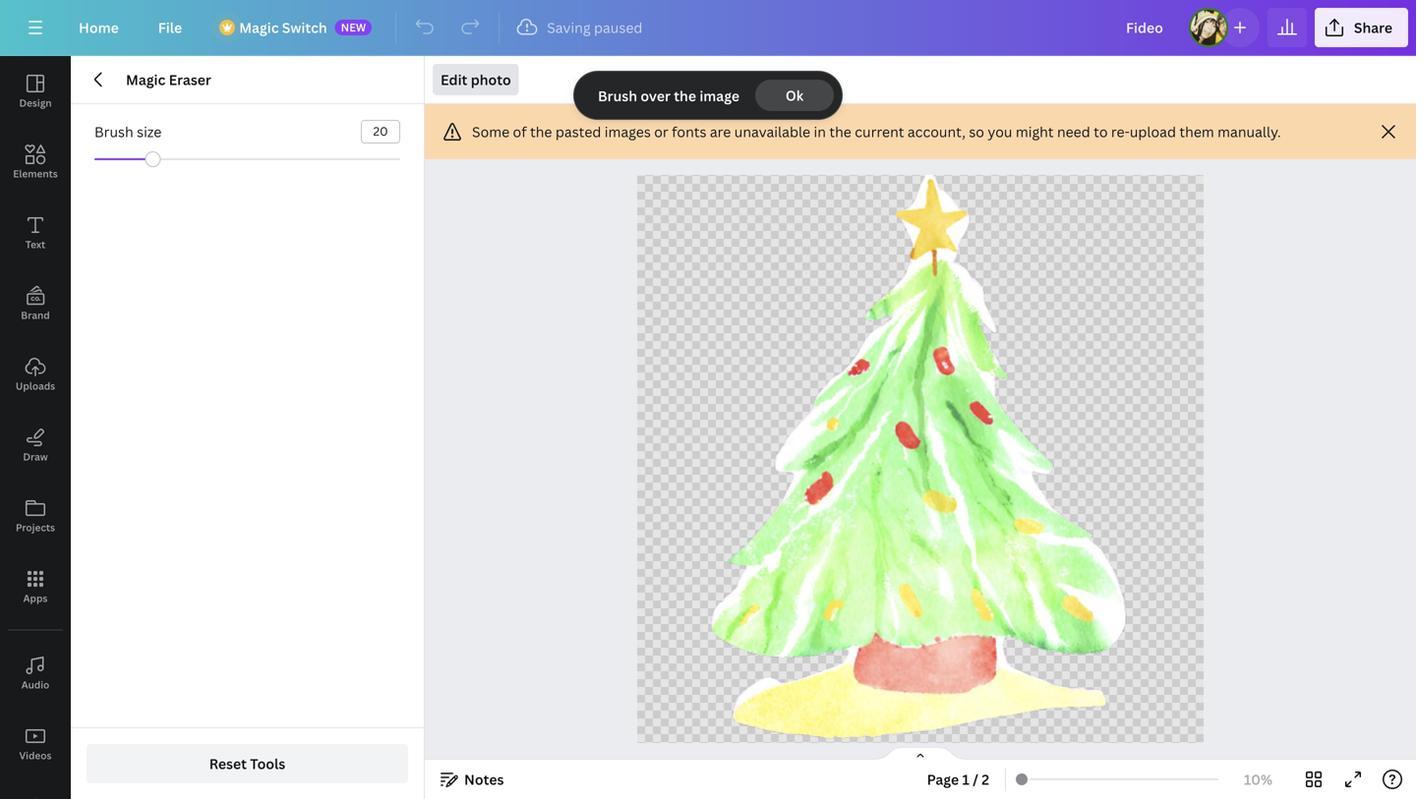Task type: vqa. For each thing, say whether or not it's contained in the screenshot.
the bottom Brush
yes



Task type: locate. For each thing, give the bounding box(es) containing it.
cook down oil
[[950, 444, 984, 464]]

1 horizontal spatial 1/2
[[760, 582, 782, 603]]

are
[[710, 122, 731, 141]]

water up tablespoon
[[759, 527, 800, 547]]

1/2
[[729, 175, 749, 195], [760, 582, 782, 603]]

of inside fideo noodles 1/2 can of tomato sauce
[[780, 175, 793, 195]]

1 add from the top
[[731, 444, 755, 464]]

1 left tablespoon
[[759, 554, 764, 575]]

of right bit
[[889, 416, 903, 437]]

timer down for
[[792, 637, 829, 658]]

images
[[605, 122, 651, 141]]

0 vertical spatial water
[[771, 253, 810, 273]]

0 horizontal spatial 1/2
[[729, 175, 749, 195]]

0 vertical spatial timer
[[754, 610, 791, 630]]

brush up images
[[598, 87, 637, 105]]

magic inside main menu bar
[[239, 18, 279, 37]]

audio
[[21, 679, 49, 692]]

fideo
[[729, 149, 764, 169]]

a left longer
[[910, 499, 919, 520]]

fill
[[819, 527, 835, 547]]

sauce down farfalle pasta illustration image
[[845, 175, 884, 195]]

status containing ok
[[574, 72, 842, 119]]

liking
[[986, 665, 1024, 686]]

a right add
[[826, 416, 835, 437]]

little left bit
[[838, 416, 866, 437]]

tomato
[[796, 175, 842, 195], [831, 582, 878, 603]]

the
[[674, 87, 696, 105], [530, 122, 552, 141], [829, 122, 851, 141], [871, 444, 892, 464], [954, 610, 975, 630], [767, 637, 789, 658]]

brush inside status
[[598, 87, 637, 105]]

1 horizontal spatial brush
[[598, 87, 637, 105]]

brush left size
[[94, 122, 133, 141]]

ok button
[[755, 80, 834, 111]]

2/3 inside put pot on medium heat when hot add a little bit of olive oil to pot add fideo noodles to the pot and cook until brown add some garlic and cook a little longer add water to fill about 2/3 of pot add 1 tablespoon of knorr seasoning to pot and 1/2 can of tomato sauce set timer for 30-40 mins and let the pot sit after the timer ends serve and top with some shredded queso fresco to your liking
[[880, 527, 904, 547]]

some
[[472, 122, 510, 141]]

you left "pick"
[[852, 253, 877, 273]]

knorr
[[864, 554, 906, 575]]

page
[[927, 771, 959, 789]]

1 vertical spatial seasoning
[[909, 554, 981, 575]]

0 horizontal spatial fresco
[[773, 279, 815, 299]]

/
[[973, 771, 978, 789]]

olive oil hand drawn image
[[654, 276, 724, 339]]

0 vertical spatial cook
[[950, 444, 984, 464]]

to down longer
[[985, 554, 997, 575]]

0 horizontal spatial timer
[[754, 610, 791, 630]]

uploads button
[[0, 339, 71, 410]]

and
[[920, 444, 947, 464], [843, 499, 870, 520], [731, 582, 757, 603], [904, 610, 931, 630], [914, 637, 941, 658]]

of
[[513, 122, 527, 141], [780, 175, 793, 195], [755, 253, 767, 273], [889, 416, 903, 437], [907, 527, 921, 547], [848, 554, 861, 575], [814, 582, 828, 603]]

and up set
[[731, 582, 757, 603]]

1 vertical spatial sauce
[[882, 582, 923, 603]]

0 vertical spatial fresco
[[773, 279, 815, 299]]

some down after
[[731, 665, 768, 686]]

0 vertical spatial some
[[759, 499, 796, 520]]

1/2 down tablespoon
[[760, 582, 782, 603]]

reset tools
[[209, 755, 285, 773]]

0 horizontal spatial you
[[852, 253, 877, 273]]

new
[[341, 20, 366, 34]]

water inside put pot on medium heat when hot add a little bit of olive oil to pot add fideo noodles to the pot and cook until brown add some garlic and cook a little longer add water to fill about 2/3 of pot add 1 tablespoon of knorr seasoning to pot and 1/2 can of tomato sauce set timer for 30-40 mins and let the pot sit after the timer ends serve and top with some shredded queso fresco to your liking
[[759, 527, 800, 547]]

0 vertical spatial 1/2
[[729, 175, 749, 195]]

magic
[[239, 18, 279, 37], [126, 70, 165, 89]]

you inside knorr chicken seasoning 2/3 of water to pot you pick queso fresco olive oil
[[852, 253, 877, 273]]

cook up about on the bottom right of the page
[[873, 499, 907, 520]]

about
[[838, 527, 877, 547]]

2/3 inside knorr chicken seasoning 2/3 of water to pot you pick queso fresco olive oil
[[729, 253, 751, 273]]

tomato down noodles
[[796, 175, 842, 195]]

can up fresh garlic
[[752, 175, 777, 195]]

1 vertical spatial little
[[923, 499, 951, 520]]

1 vertical spatial water
[[759, 527, 800, 547]]

of up 30-
[[814, 582, 828, 603]]

seasoning up the let
[[909, 554, 981, 575]]

you
[[988, 122, 1012, 141], [852, 253, 877, 273]]

1 vertical spatial fresco
[[885, 665, 929, 686]]

pot inside knorr chicken seasoning 2/3 of water to pot you pick queso fresco olive oil
[[829, 253, 849, 273]]

1 vertical spatial magic
[[126, 70, 165, 89]]

pot
[[829, 253, 849, 273], [755, 388, 776, 409], [980, 416, 1001, 437], [896, 444, 917, 464], [924, 527, 945, 547], [1001, 554, 1022, 575], [979, 610, 1000, 630]]

of down noodles
[[780, 175, 793, 195]]

0 horizontal spatial cook
[[873, 499, 907, 520]]

pot left "pick"
[[829, 253, 849, 273]]

0 vertical spatial can
[[752, 175, 777, 195]]

magic eraser
[[126, 70, 211, 89]]

1 horizontal spatial can
[[785, 582, 811, 603]]

little
[[838, 416, 866, 437], [923, 499, 951, 520]]

1 horizontal spatial seasoning
[[909, 554, 981, 575]]

0 horizontal spatial brush
[[94, 122, 133, 141]]

and up about on the bottom right of the page
[[843, 499, 870, 520]]

a
[[826, 416, 835, 437], [910, 499, 919, 520]]

can up for
[[785, 582, 811, 603]]

0 vertical spatial magic
[[239, 18, 279, 37]]

little left longer
[[923, 499, 951, 520]]

0 horizontal spatial 2/3
[[729, 253, 751, 273]]

1 vertical spatial can
[[785, 582, 811, 603]]

0 horizontal spatial can
[[752, 175, 777, 195]]

text
[[25, 238, 45, 251]]

0 vertical spatial a
[[826, 416, 835, 437]]

fideo noodles 1/2 can of tomato sauce
[[729, 149, 884, 195]]

0 vertical spatial 1
[[759, 554, 764, 575]]

of down about on the bottom right of the page
[[848, 554, 861, 575]]

design
[[19, 96, 52, 110]]

draw button
[[0, 410, 71, 481]]

0 vertical spatial you
[[988, 122, 1012, 141]]

1 vertical spatial 1/2
[[760, 582, 782, 603]]

fideo
[[759, 444, 793, 464]]

garlic up fill
[[800, 499, 840, 520]]

shredded
[[771, 665, 836, 686]]

unavailable
[[734, 122, 810, 141]]

with
[[969, 637, 996, 658]]

seasoning up "pick"
[[827, 227, 896, 247]]

2 add from the top
[[731, 499, 755, 520]]

1 vertical spatial you
[[852, 253, 877, 273]]

0 vertical spatial sauce
[[845, 175, 884, 195]]

1 vertical spatial 2/3
[[880, 527, 904, 547]]

0 vertical spatial seasoning
[[827, 227, 896, 247]]

1 horizontal spatial cook
[[950, 444, 984, 464]]

sauce
[[845, 175, 884, 195], [882, 582, 923, 603]]

1 vertical spatial a
[[910, 499, 919, 520]]

0 horizontal spatial magic
[[126, 70, 165, 89]]

1 vertical spatial tomato
[[831, 582, 878, 603]]

Brush size text field
[[362, 121, 399, 143]]

magic for magic switch
[[239, 18, 279, 37]]

garlic inside put pot on medium heat when hot add a little bit of olive oil to pot add fideo noodles to the pot and cook until brown add some garlic and cook a little longer add water to fill about 2/3 of pot add 1 tablespoon of knorr seasoning to pot and 1/2 can of tomato sauce set timer for 30-40 mins and let the pot sit after the timer ends serve and top with some shredded queso fresco to your liking
[[800, 499, 840, 520]]

switch
[[282, 18, 327, 37]]

you right so
[[988, 122, 1012, 141]]

fresco inside knorr chicken seasoning 2/3 of water to pot you pick queso fresco olive oil
[[773, 279, 815, 299]]

noodles
[[768, 149, 820, 169]]

10%
[[1244, 771, 1273, 789]]

status
[[574, 72, 842, 119]]

put
[[731, 388, 751, 409]]

and left the let
[[904, 610, 931, 630]]

4 add from the top
[[731, 554, 755, 575]]

tomato up 40
[[831, 582, 878, 603]]

1 vertical spatial some
[[731, 665, 768, 686]]

timer right set
[[754, 610, 791, 630]]

0 vertical spatial 2/3
[[729, 253, 751, 273]]

1 horizontal spatial you
[[988, 122, 1012, 141]]

of inside knorr chicken seasoning 2/3 of water to pot you pick queso fresco olive oil
[[755, 253, 767, 273]]

1 horizontal spatial fresco
[[885, 665, 929, 686]]

saving
[[547, 18, 591, 37]]

heat
[[859, 388, 889, 409]]

water inside knorr chicken seasoning 2/3 of water to pot you pick queso fresco olive oil
[[771, 253, 810, 273]]

them
[[1180, 122, 1214, 141]]

0 vertical spatial tomato
[[796, 175, 842, 195]]

pot up sit at right bottom
[[1001, 554, 1022, 575]]

of up queso
[[755, 253, 767, 273]]

0 horizontal spatial little
[[838, 416, 866, 437]]

design button
[[0, 56, 71, 127]]

projects button
[[0, 481, 71, 552]]

seasoning inside knorr chicken seasoning 2/3 of water to pot you pick queso fresco olive oil
[[827, 227, 896, 247]]

ok
[[786, 86, 804, 105]]

fresco up oil
[[773, 279, 815, 299]]

main menu bar
[[0, 0, 1416, 56]]

1 vertical spatial 1
[[962, 771, 970, 789]]

0 horizontal spatial seasoning
[[827, 227, 896, 247]]

brush for brush size
[[94, 122, 133, 141]]

2/3 up knorr
[[880, 527, 904, 547]]

projects
[[16, 521, 55, 534]]

magic left switch
[[239, 18, 279, 37]]

1 horizontal spatial magic
[[239, 18, 279, 37]]

to left your in the right of the page
[[933, 665, 946, 686]]

sauce down knorr
[[882, 582, 923, 603]]

1 vertical spatial garlic
[[800, 499, 840, 520]]

timer
[[754, 610, 791, 630], [792, 637, 829, 658]]

the right over
[[674, 87, 696, 105]]

bit
[[870, 416, 886, 437]]

1 left the /
[[962, 771, 970, 789]]

knorr chicken seasoning 2/3 of water to pot you pick queso fresco olive oil
[[729, 227, 908, 325]]

garlic up chicken at the right of page
[[766, 201, 804, 221]]

1 horizontal spatial 2/3
[[880, 527, 904, 547]]

1 vertical spatial cook
[[873, 499, 907, 520]]

1 vertical spatial timer
[[792, 637, 829, 658]]

water down chicken at the right of page
[[771, 253, 810, 273]]

2/3
[[729, 253, 751, 273], [880, 527, 904, 547]]

the right after
[[767, 637, 789, 658]]

the left the pasted
[[530, 122, 552, 141]]

1 vertical spatial brush
[[94, 122, 133, 141]]

in
[[814, 122, 826, 141]]

to down chicken at the right of page
[[813, 253, 825, 273]]

edit
[[441, 70, 467, 89]]

to
[[1094, 122, 1108, 141], [813, 253, 825, 273], [964, 416, 976, 437], [855, 444, 868, 464], [803, 527, 816, 547], [985, 554, 997, 575], [933, 665, 946, 686]]

serve
[[869, 637, 911, 658]]

fresco down "serve"
[[885, 665, 929, 686]]

magic left eraser
[[126, 70, 165, 89]]

1 horizontal spatial 1
[[962, 771, 970, 789]]

after
[[731, 637, 764, 658]]

2/3 down knorr
[[729, 253, 751, 273]]

1 inside put pot on medium heat when hot add a little bit of olive oil to pot add fideo noodles to the pot and cook until brown add some garlic and cook a little longer add water to fill about 2/3 of pot add 1 tablespoon of knorr seasoning to pot and 1/2 can of tomato sauce set timer for 30-40 mins and let the pot sit after the timer ends serve and top with some shredded queso fresco to your liking
[[759, 554, 764, 575]]

0 horizontal spatial 1
[[759, 554, 764, 575]]

0 vertical spatial brush
[[598, 87, 637, 105]]

some down brown
[[759, 499, 796, 520]]

cook
[[950, 444, 984, 464], [873, 499, 907, 520]]

some of the pasted images or fonts are unavailable in the current account, so you might need to re-upload them manually.
[[472, 122, 1281, 141]]

1/2 up fresh
[[729, 175, 749, 195]]



Task type: describe. For each thing, give the bounding box(es) containing it.
image
[[700, 87, 740, 105]]

10% button
[[1226, 764, 1290, 796]]

add
[[797, 416, 822, 437]]

file
[[158, 18, 182, 37]]

0 vertical spatial garlic
[[766, 201, 804, 221]]

paused
[[594, 18, 643, 37]]

to right noodles
[[855, 444, 868, 464]]

file button
[[142, 8, 198, 47]]

1 horizontal spatial timer
[[792, 637, 829, 658]]

uploads
[[16, 380, 55, 393]]

notes
[[464, 771, 504, 789]]

for
[[794, 610, 814, 630]]

videos button
[[0, 709, 71, 780]]

of right some
[[513, 122, 527, 141]]

30-
[[818, 610, 846, 630]]

to left re-
[[1094, 122, 1108, 141]]

home
[[79, 18, 119, 37]]

mins
[[868, 610, 901, 630]]

pot up until
[[980, 416, 1001, 437]]

tomato inside put pot on medium heat when hot add a little bit of olive oil to pot add fideo noodles to the pot and cook until brown add some garlic and cook a little longer add water to fill about 2/3 of pot add 1 tablespoon of knorr seasoning to pot and 1/2 can of tomato sauce set timer for 30-40 mins and let the pot sit after the timer ends serve and top with some shredded queso fresco to your liking
[[831, 582, 878, 603]]

1 horizontal spatial a
[[910, 499, 919, 520]]

brand button
[[0, 268, 71, 339]]

fonts
[[672, 122, 707, 141]]

queso
[[839, 665, 882, 686]]

longer
[[954, 499, 1001, 520]]

videos
[[19, 749, 52, 763]]

queso
[[729, 279, 769, 299]]

3 add from the top
[[731, 527, 755, 547]]

sit
[[1003, 610, 1018, 630]]

until
[[987, 444, 1017, 464]]

magic switch
[[239, 18, 327, 37]]

text button
[[0, 198, 71, 268]]

Design title text field
[[1110, 8, 1181, 47]]

0 vertical spatial little
[[838, 416, 866, 437]]

manually.
[[1218, 122, 1281, 141]]

notes button
[[433, 764, 512, 796]]

1 inside button
[[962, 771, 970, 789]]

ends
[[832, 637, 866, 658]]

edit photo
[[441, 70, 511, 89]]

sauce inside put pot on medium heat when hot add a little bit of olive oil to pot add fideo noodles to the pot and cook until brown add some garlic and cook a little longer add water to fill about 2/3 of pot add 1 tablespoon of knorr seasoning to pot and 1/2 can of tomato sauce set timer for 30-40 mins and let the pot sit after the timer ends serve and top with some shredded queso fresco to your liking
[[882, 582, 923, 603]]

brand
[[21, 309, 50, 322]]

0 horizontal spatial a
[[826, 416, 835, 437]]

1 horizontal spatial little
[[923, 499, 951, 520]]

pot left sit at right bottom
[[979, 610, 1000, 630]]

olive
[[906, 416, 941, 437]]

and left top at bottom
[[914, 637, 941, 658]]

draw
[[23, 450, 48, 464]]

eraser
[[169, 70, 211, 89]]

when
[[731, 416, 770, 437]]

tomato inside fideo noodles 1/2 can of tomato sauce
[[796, 175, 842, 195]]

brush for brush over the image
[[598, 87, 637, 105]]

oil
[[944, 416, 960, 437]]

audio button
[[0, 638, 71, 709]]

to right oil
[[964, 416, 976, 437]]

the right in
[[829, 122, 851, 141]]

apps button
[[0, 552, 71, 623]]

pot down olive
[[896, 444, 917, 464]]

or
[[654, 122, 668, 141]]

need
[[1057, 122, 1090, 141]]

brush size
[[94, 122, 162, 141]]

brown
[[731, 471, 776, 492]]

directions
[[689, 353, 805, 386]]

reset tools button
[[87, 744, 408, 784]]

hot
[[773, 416, 794, 437]]

saving paused
[[547, 18, 643, 37]]

fresco inside put pot on medium heat when hot add a little bit of olive oil to pot add fideo noodles to the pot and cook until brown add some garlic and cook a little longer add water to fill about 2/3 of pot add 1 tablespoon of knorr seasoning to pot and 1/2 can of tomato sauce set timer for 30-40 mins and let the pot sit after the timer ends serve and top with some shredded queso fresco to your liking
[[885, 665, 929, 686]]

40
[[846, 610, 865, 630]]

magic for magic eraser
[[126, 70, 165, 89]]

apps
[[23, 592, 48, 605]]

re-
[[1111, 122, 1130, 141]]

show pages image
[[873, 746, 968, 762]]

reset
[[209, 755, 247, 773]]

share
[[1354, 18, 1393, 37]]

to left fill
[[803, 527, 816, 547]]

olive
[[729, 306, 762, 325]]

and down olive
[[920, 444, 947, 464]]

the down bit
[[871, 444, 892, 464]]

farfalle pasta illustration image
[[842, 116, 904, 171]]

1/2 inside fideo noodles 1/2 can of tomato sauce
[[729, 175, 749, 195]]

pot right about on the bottom right of the page
[[924, 527, 945, 547]]

size
[[137, 122, 162, 141]]

the inside status
[[674, 87, 696, 105]]

let
[[934, 610, 951, 630]]

tools
[[250, 755, 285, 773]]

share button
[[1315, 8, 1408, 47]]

of right about on the bottom right of the page
[[907, 527, 921, 547]]

noodles
[[797, 444, 851, 464]]

saving paused status
[[508, 16, 652, 39]]

can inside put pot on medium heat when hot add a little bit of olive oil to pot add fideo noodles to the pot and cook until brown add some garlic and cook a little longer add water to fill about 2/3 of pot add 1 tablespoon of knorr seasoning to pot and 1/2 can of tomato sauce set timer for 30-40 mins and let the pot sit after the timer ends serve and top with some shredded queso fresco to your liking
[[785, 582, 811, 603]]

tablespoon
[[768, 554, 844, 575]]

1/2 inside put pot on medium heat when hot add a little bit of olive oil to pot add fideo noodles to the pot and cook until brown add some garlic and cook a little longer add water to fill about 2/3 of pot add 1 tablespoon of knorr seasoning to pot and 1/2 can of tomato sauce set timer for 30-40 mins and let the pot sit after the timer ends serve and top with some shredded queso fresco to your liking
[[760, 582, 782, 603]]

to inside knorr chicken seasoning 2/3 of water to pot you pick queso fresco olive oil
[[813, 253, 825, 273]]

set
[[731, 610, 750, 630]]

2
[[982, 771, 989, 789]]

side panel tab list
[[0, 56, 71, 800]]

top
[[944, 637, 965, 658]]

chicken
[[772, 227, 824, 247]]

can inside fideo noodles 1/2 can of tomato sauce
[[752, 175, 777, 195]]

your
[[949, 665, 982, 686]]

sauce inside fideo noodles 1/2 can of tomato sauce
[[845, 175, 884, 195]]

photo
[[471, 70, 511, 89]]

elements button
[[0, 127, 71, 198]]

over
[[641, 87, 671, 105]]

put pot on medium heat when hot add a little bit of olive oil to pot add fideo noodles to the pot and cook until brown add some garlic and cook a little longer add water to fill about 2/3 of pot add 1 tablespoon of knorr seasoning to pot and 1/2 can of tomato sauce set timer for 30-40 mins and let the pot sit after the timer ends serve and top with some shredded queso fresco to your liking
[[731, 388, 1024, 686]]

seasoning inside put pot on medium heat when hot add a little bit of olive oil to pot add fideo noodles to the pot and cook until brown add some garlic and cook a little longer add water to fill about 2/3 of pot add 1 tablespoon of knorr seasoning to pot and 1/2 can of tomato sauce set timer for 30-40 mins and let the pot sit after the timer ends serve and top with some shredded queso fresco to your liking
[[909, 554, 981, 575]]

fresh
[[729, 201, 763, 221]]

oil
[[765, 306, 781, 325]]

on
[[779, 388, 798, 409]]

page 1 / 2 button
[[919, 764, 997, 796]]

might
[[1016, 122, 1054, 141]]

pot left on
[[755, 388, 776, 409]]

account,
[[908, 122, 966, 141]]

edit photo button
[[433, 64, 519, 95]]

fresh garlic
[[729, 201, 804, 221]]

home link
[[63, 8, 134, 47]]

the right the let
[[954, 610, 975, 630]]

pick
[[880, 253, 908, 273]]



